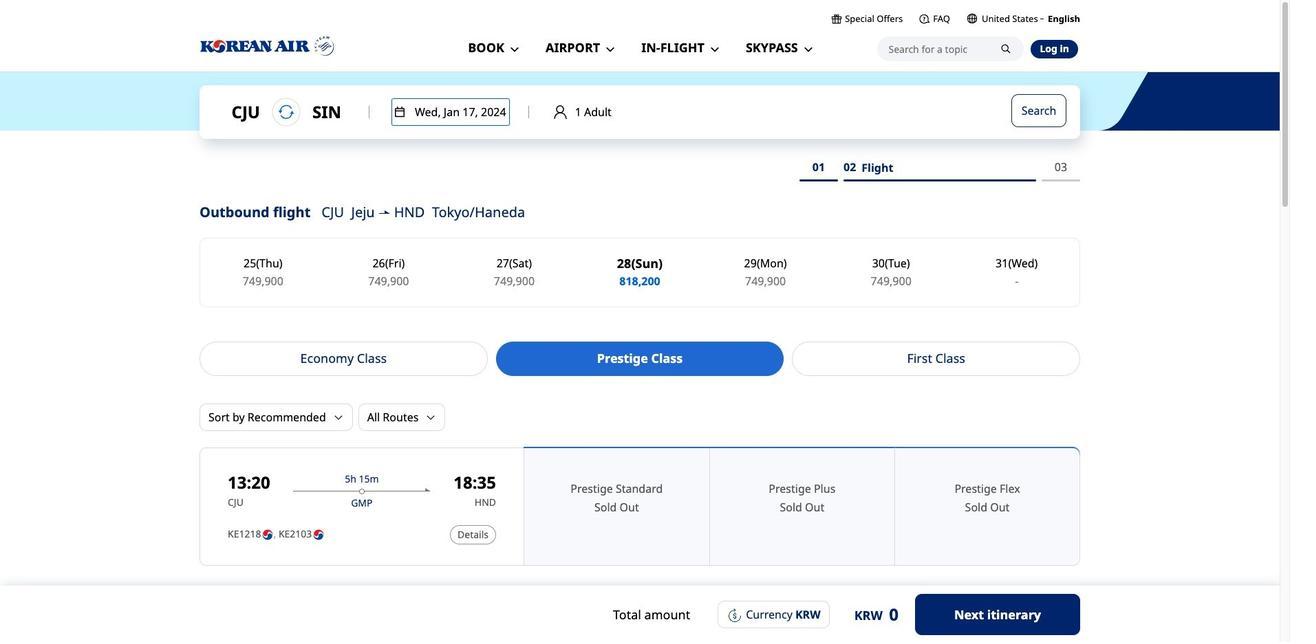 Task type: describe. For each thing, give the bounding box(es) containing it.
15:45 departure, 21:35 arrival,5h 50m required, gmp stopovers option group
[[524, 594, 1080, 643]]

13:20 departure, 18:35 arrival,5h 15m required, gmp stopovers option group
[[524, 448, 1080, 566]]



Task type: locate. For each thing, give the bounding box(es) containing it.
main content
[[0, 72, 1280, 643]]

tab panel
[[200, 404, 1080, 643]]

tab list
[[200, 342, 1080, 376]]



Task type: vqa. For each thing, say whether or not it's contained in the screenshot.
tab panel
yes



